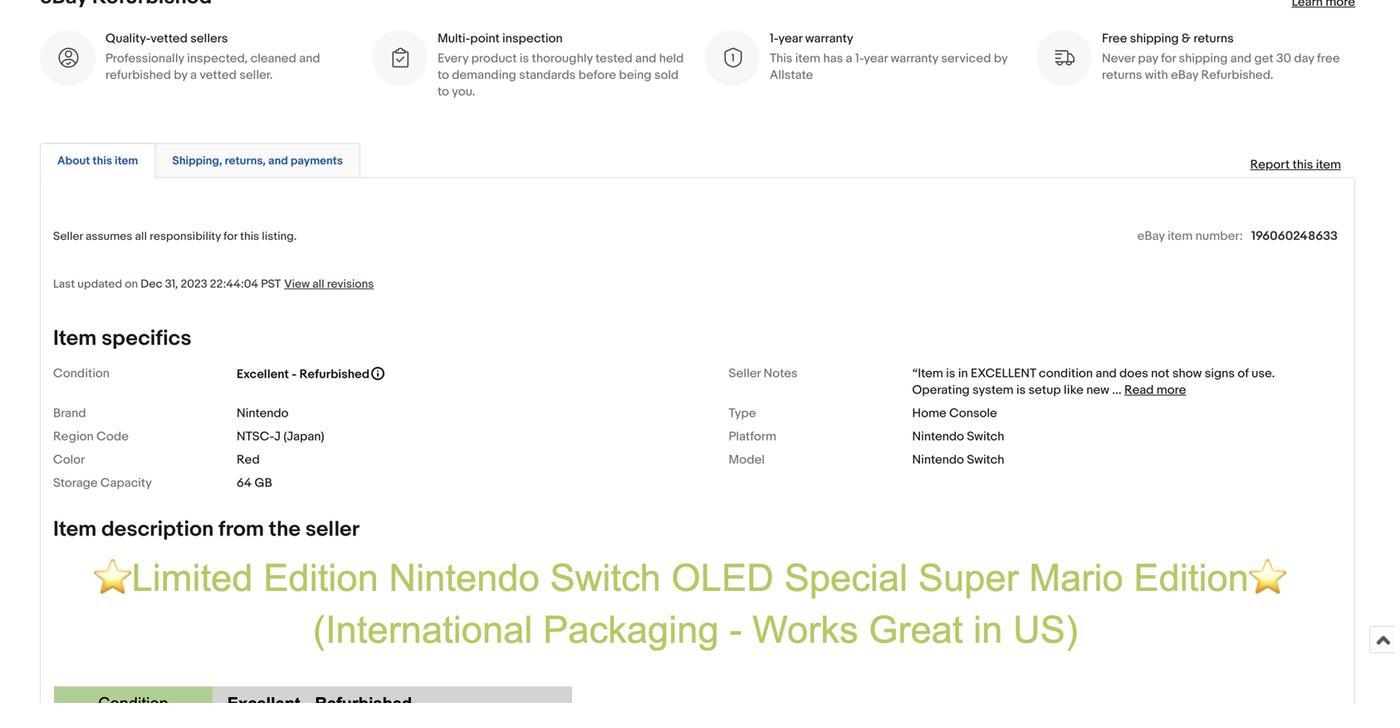 Task type: vqa. For each thing, say whether or not it's contained in the screenshot.


Task type: locate. For each thing, give the bounding box(es) containing it.
this left the listing.
[[240, 230, 259, 244]]

ebay
[[1172, 68, 1199, 83], [1138, 229, 1165, 244]]

warranty up has
[[806, 31, 854, 46]]

0 vertical spatial to
[[438, 68, 449, 83]]

serviced
[[942, 51, 992, 66]]

0 horizontal spatial vetted
[[151, 31, 188, 46]]

and up refurbished.
[[1231, 51, 1252, 66]]

and up new
[[1096, 366, 1117, 381]]

point
[[470, 31, 500, 46]]

to left 'you.' in the top of the page
[[438, 84, 449, 99]]

ebay right the "with"
[[1172, 68, 1199, 83]]

thoroughly
[[532, 51, 593, 66]]

seller
[[53, 230, 83, 244], [729, 366, 761, 381]]

has
[[824, 51, 843, 66]]

1 vertical spatial a
[[190, 68, 197, 83]]

1 vertical spatial by
[[174, 68, 187, 83]]

0 vertical spatial is
[[520, 51, 529, 66]]

0 vertical spatial returns
[[1194, 31, 1234, 46]]

1 vertical spatial returns
[[1102, 68, 1143, 83]]

0 vertical spatial vetted
[[151, 31, 188, 46]]

and right cleaned
[[299, 51, 320, 66]]

gb
[[255, 476, 272, 491]]

0 vertical spatial ebay
[[1172, 68, 1199, 83]]

1 horizontal spatial year
[[864, 51, 888, 66]]

dec
[[141, 277, 163, 291]]

0 vertical spatial for
[[1162, 51, 1177, 66]]

0 vertical spatial all
[[135, 230, 147, 244]]

2 item from the top
[[53, 517, 97, 543]]

like
[[1064, 383, 1084, 398]]

free shipping & returns never pay for shipping and get 30 day free returns with ebay refurbished.
[[1102, 31, 1341, 83]]

1 vertical spatial vetted
[[200, 68, 237, 83]]

assumes
[[86, 230, 132, 244]]

1 vertical spatial 1-
[[856, 51, 864, 66]]

model
[[729, 453, 765, 468]]

1 horizontal spatial by
[[994, 51, 1008, 66]]

1- up this
[[770, 31, 779, 46]]

1 horizontal spatial this
[[240, 230, 259, 244]]

pay
[[1139, 51, 1159, 66]]

2 horizontal spatial is
[[1017, 383, 1026, 398]]

year
[[779, 31, 803, 46], [864, 51, 888, 66]]

0 horizontal spatial seller
[[53, 230, 83, 244]]

a inside quality-vetted sellers professionally inspected, cleaned and refurbished by a vetted seller.
[[190, 68, 197, 83]]

2 vertical spatial nintendo
[[913, 453, 965, 468]]

seller left assumes
[[53, 230, 83, 244]]

for right responsibility at top left
[[224, 230, 238, 244]]

a right has
[[846, 51, 853, 66]]

1 with details__icon image from the left
[[56, 47, 79, 69]]

0 horizontal spatial this
[[93, 154, 112, 168]]

1- right has
[[856, 51, 864, 66]]

1 vertical spatial for
[[224, 230, 238, 244]]

1 nintendo switch from the top
[[913, 429, 1005, 444]]

3 with details__icon image from the left
[[721, 47, 744, 69]]

with details__icon image left never
[[1053, 47, 1076, 69]]

item inside '1-year warranty this item has a 1-year warranty serviced by allstate'
[[796, 51, 821, 66]]

this right about in the left top of the page
[[93, 154, 112, 168]]

and right returns,
[[268, 154, 288, 168]]

seller for seller notes
[[729, 366, 761, 381]]

0 vertical spatial a
[[846, 51, 853, 66]]

of
[[1238, 366, 1249, 381]]

refurbished
[[300, 367, 370, 382]]

to
[[438, 68, 449, 83], [438, 84, 449, 99]]

1 horizontal spatial seller
[[729, 366, 761, 381]]

0 horizontal spatial warranty
[[806, 31, 854, 46]]

0 horizontal spatial 1-
[[770, 31, 779, 46]]

0 vertical spatial by
[[994, 51, 1008, 66]]

for right pay
[[1162, 51, 1177, 66]]

is left setup
[[1017, 383, 1026, 398]]

shipping
[[1131, 31, 1179, 46], [1179, 51, 1228, 66]]

4 with details__icon image from the left
[[1053, 47, 1076, 69]]

tested
[[596, 51, 633, 66]]

returns,
[[225, 154, 266, 168]]

report this item
[[1251, 158, 1342, 173]]

item down storage
[[53, 517, 97, 543]]

to down 'every'
[[438, 68, 449, 83]]

1 vertical spatial switch
[[967, 453, 1005, 468]]

1 vertical spatial item
[[53, 517, 97, 543]]

0 horizontal spatial is
[[520, 51, 529, 66]]

item left the number:
[[1168, 229, 1193, 244]]

quality-vetted sellers professionally inspected, cleaned and refurbished by a vetted seller.
[[106, 31, 320, 83]]

year right has
[[864, 51, 888, 66]]

1 horizontal spatial warranty
[[891, 51, 939, 66]]

use.
[[1252, 366, 1276, 381]]

is
[[520, 51, 529, 66], [947, 366, 956, 381], [1017, 383, 1026, 398]]

ebay left the number:
[[1138, 229, 1165, 244]]

item up allstate
[[796, 51, 821, 66]]

0 vertical spatial year
[[779, 31, 803, 46]]

all right assumes
[[135, 230, 147, 244]]

you.
[[452, 84, 476, 99]]

1 vertical spatial all
[[313, 277, 325, 291]]

with details__icon image left refurbished
[[56, 47, 79, 69]]

1 vertical spatial warranty
[[891, 51, 939, 66]]

seller assumes all responsibility for this listing.
[[53, 230, 297, 244]]

year up this
[[779, 31, 803, 46]]

nintendo
[[237, 406, 289, 421], [913, 429, 965, 444], [913, 453, 965, 468]]

is left in
[[947, 366, 956, 381]]

region
[[53, 429, 94, 444]]

cleaned
[[251, 51, 296, 66]]

this inside "button"
[[93, 154, 112, 168]]

excellent
[[237, 367, 289, 382]]

1 horizontal spatial is
[[947, 366, 956, 381]]

64
[[237, 476, 252, 491]]

vetted up professionally
[[151, 31, 188, 46]]

warranty left serviced
[[891, 51, 939, 66]]

seller left notes
[[729, 366, 761, 381]]

1 switch from the top
[[967, 429, 1005, 444]]

-
[[292, 367, 297, 382]]

1 vertical spatial to
[[438, 84, 449, 99]]

2 nintendo switch from the top
[[913, 453, 1005, 468]]

from
[[219, 517, 264, 543]]

2 horizontal spatial this
[[1293, 158, 1314, 173]]

...
[[1113, 383, 1122, 398]]

returns right &
[[1194, 31, 1234, 46]]

1 vertical spatial seller
[[729, 366, 761, 381]]

brand
[[53, 406, 86, 421]]

item for item description from the seller
[[53, 517, 97, 543]]

ntsc-
[[237, 429, 274, 444]]

0 horizontal spatial ebay
[[1138, 229, 1165, 244]]

1-
[[770, 31, 779, 46], [856, 51, 864, 66]]

seller for seller assumes all responsibility for this listing.
[[53, 230, 83, 244]]

0 vertical spatial switch
[[967, 429, 1005, 444]]

1 vertical spatial nintendo switch
[[913, 453, 1005, 468]]

returns down never
[[1102, 68, 1143, 83]]

by down professionally
[[174, 68, 187, 83]]

warranty
[[806, 31, 854, 46], [891, 51, 939, 66]]

0 vertical spatial seller
[[53, 230, 83, 244]]

vetted
[[151, 31, 188, 46], [200, 68, 237, 83]]

this right the report
[[1293, 158, 1314, 173]]

1 item from the top
[[53, 326, 97, 352]]

ebay item number: 196060248633
[[1138, 229, 1338, 244]]

1 horizontal spatial returns
[[1194, 31, 1234, 46]]

product
[[472, 51, 517, 66]]

item
[[796, 51, 821, 66], [115, 154, 138, 168], [1317, 158, 1342, 173], [1168, 229, 1193, 244]]

nintendo switch
[[913, 429, 1005, 444], [913, 453, 1005, 468]]

standards
[[519, 68, 576, 83]]

view all revisions link
[[281, 277, 374, 291]]

console
[[950, 406, 998, 421]]

1 horizontal spatial ebay
[[1172, 68, 1199, 83]]

0 vertical spatial 1-
[[770, 31, 779, 46]]

1 horizontal spatial for
[[1162, 51, 1177, 66]]

shipping down &
[[1179, 51, 1228, 66]]

ebay inside free shipping & returns never pay for shipping and get 30 day free returns with ebay refurbished.
[[1172, 68, 1199, 83]]

shipping up pay
[[1131, 31, 1179, 46]]

vetted down inspected,
[[200, 68, 237, 83]]

and inside quality-vetted sellers professionally inspected, cleaned and refurbished by a vetted seller.
[[299, 51, 320, 66]]

1 vertical spatial is
[[947, 366, 956, 381]]

item right about in the left top of the page
[[115, 154, 138, 168]]

every
[[438, 51, 469, 66]]

by right serviced
[[994, 51, 1008, 66]]

not
[[1152, 366, 1170, 381]]

2 to from the top
[[438, 84, 449, 99]]

new
[[1087, 383, 1110, 398]]

by inside quality-vetted sellers professionally inspected, cleaned and refurbished by a vetted seller.
[[174, 68, 187, 83]]

day
[[1295, 51, 1315, 66]]

1 vertical spatial nintendo
[[913, 429, 965, 444]]

is down inspection
[[520, 51, 529, 66]]

0 horizontal spatial by
[[174, 68, 187, 83]]

31,
[[165, 277, 178, 291]]

0 horizontal spatial a
[[190, 68, 197, 83]]

quality-
[[106, 31, 151, 46]]

with details__icon image left 'every'
[[389, 47, 411, 69]]

excellent
[[971, 366, 1037, 381]]

with details__icon image
[[56, 47, 79, 69], [389, 47, 411, 69], [721, 47, 744, 69], [1053, 47, 1076, 69]]

show
[[1173, 366, 1202, 381]]

and up being
[[636, 51, 657, 66]]

0 vertical spatial nintendo switch
[[913, 429, 1005, 444]]

a down inspected,
[[190, 68, 197, 83]]

with details__icon image left this
[[721, 47, 744, 69]]

home
[[913, 406, 947, 421]]

2 with details__icon image from the left
[[389, 47, 411, 69]]

item up condition
[[53, 326, 97, 352]]

tab list
[[40, 140, 1356, 178]]

2 switch from the top
[[967, 453, 1005, 468]]

never
[[1102, 51, 1136, 66]]

0 vertical spatial warranty
[[806, 31, 854, 46]]

allstate
[[770, 68, 814, 83]]

1 horizontal spatial a
[[846, 51, 853, 66]]

sold
[[655, 68, 679, 83]]

0 vertical spatial item
[[53, 326, 97, 352]]

all right view
[[313, 277, 325, 291]]

returns
[[1194, 31, 1234, 46], [1102, 68, 1143, 83]]

by
[[994, 51, 1008, 66], [174, 68, 187, 83]]

multi-point inspection every product is thoroughly tested and held to demanding standards before being sold to you.
[[438, 31, 684, 99]]



Task type: describe. For each thing, give the bounding box(es) containing it.
item inside "button"
[[115, 154, 138, 168]]

this
[[770, 51, 793, 66]]

free
[[1102, 31, 1128, 46]]

color
[[53, 453, 85, 468]]

0 horizontal spatial all
[[135, 230, 147, 244]]

description
[[101, 517, 214, 543]]

condition
[[1039, 366, 1093, 381]]

excellent - refurbished
[[237, 367, 370, 382]]

1 to from the top
[[438, 68, 449, 83]]

last
[[53, 277, 75, 291]]

system
[[973, 383, 1014, 398]]

about this item button
[[57, 153, 138, 169]]

30
[[1277, 51, 1292, 66]]

2023
[[181, 277, 207, 291]]

ntsc-j (japan)
[[237, 429, 324, 444]]

shipping, returns, and payments
[[172, 154, 343, 168]]

1 vertical spatial shipping
[[1179, 51, 1228, 66]]

revisions
[[327, 277, 374, 291]]

196060248633
[[1252, 229, 1338, 244]]

specifics
[[101, 326, 192, 352]]

j
[[274, 429, 281, 444]]

report
[[1251, 158, 1290, 173]]

1-year warranty this item has a 1-year warranty serviced by allstate
[[770, 31, 1008, 83]]

before
[[579, 68, 617, 83]]

shipping, returns, and payments button
[[172, 153, 343, 169]]

switch for model
[[967, 453, 1005, 468]]

read more
[[1125, 383, 1187, 398]]

0 vertical spatial shipping
[[1131, 31, 1179, 46]]

with details__icon image for professionally inspected, cleaned and refurbished by a vetted seller.
[[56, 47, 79, 69]]

the
[[269, 517, 301, 543]]

item specifics
[[53, 326, 192, 352]]

1 horizontal spatial all
[[313, 277, 325, 291]]

with
[[1146, 68, 1169, 83]]

with details__icon image for every product is thoroughly tested and held to demanding standards before being sold to you.
[[389, 47, 411, 69]]

storage capacity
[[53, 476, 152, 491]]

code
[[96, 429, 129, 444]]

being
[[619, 68, 652, 83]]

home console
[[913, 406, 998, 421]]

sellers
[[190, 31, 228, 46]]

nintendo switch for model
[[913, 453, 1005, 468]]

with details__icon image for this item has a 1-year warranty serviced by allstate
[[721, 47, 744, 69]]

0 vertical spatial nintendo
[[237, 406, 289, 421]]

this for about
[[93, 154, 112, 168]]

2 vertical spatial is
[[1017, 383, 1026, 398]]

0 horizontal spatial returns
[[1102, 68, 1143, 83]]

free
[[1318, 51, 1341, 66]]

0 horizontal spatial year
[[779, 31, 803, 46]]

and inside free shipping & returns never pay for shipping and get 30 day free returns with ebay refurbished.
[[1231, 51, 1252, 66]]

on
[[125, 277, 138, 291]]

with details__icon image for never pay for shipping and get 30 day free returns with ebay refurbished.
[[1053, 47, 1076, 69]]

get
[[1255, 51, 1274, 66]]

tab list containing about this item
[[40, 140, 1356, 178]]

red
[[237, 453, 260, 468]]

refurbished
[[106, 68, 171, 83]]

region code
[[53, 429, 129, 444]]

is inside multi-point inspection every product is thoroughly tested and held to demanding standards before being sold to you.
[[520, 51, 529, 66]]

refurbished.
[[1202, 68, 1274, 83]]

operating
[[913, 383, 970, 398]]

22:44:04
[[210, 277, 259, 291]]

in
[[959, 366, 968, 381]]

more
[[1157, 383, 1187, 398]]

payments
[[291, 154, 343, 168]]

notes
[[764, 366, 798, 381]]

inspection
[[503, 31, 563, 46]]

capacity
[[100, 476, 152, 491]]

and inside multi-point inspection every product is thoroughly tested and held to demanding standards before being sold to you.
[[636, 51, 657, 66]]

report this item link
[[1243, 149, 1350, 181]]

item description from the seller
[[53, 517, 360, 543]]

view
[[284, 277, 310, 291]]

"item is in excellent condition and does not show signs of use. operating system is setup like new ...
[[913, 366, 1276, 398]]

shipping,
[[172, 154, 222, 168]]

setup
[[1029, 383, 1061, 398]]

64 gb
[[237, 476, 272, 491]]

by inside '1-year warranty this item has a 1-year warranty serviced by allstate'
[[994, 51, 1008, 66]]

1 vertical spatial year
[[864, 51, 888, 66]]

0 horizontal spatial for
[[224, 230, 238, 244]]

1 horizontal spatial vetted
[[200, 68, 237, 83]]

nintendo for platform
[[913, 429, 965, 444]]

1 horizontal spatial 1-
[[856, 51, 864, 66]]

does
[[1120, 366, 1149, 381]]

number:
[[1196, 229, 1244, 244]]

condition
[[53, 366, 110, 381]]

multi-
[[438, 31, 470, 46]]

responsibility
[[150, 230, 221, 244]]

last updated on dec 31, 2023 22:44:04 pst view all revisions
[[53, 277, 374, 291]]

nintendo switch for platform
[[913, 429, 1005, 444]]

and inside "item is in excellent condition and does not show signs of use. operating system is setup like new ...
[[1096, 366, 1117, 381]]

(japan)
[[284, 429, 324, 444]]

held
[[659, 51, 684, 66]]

seller
[[305, 517, 360, 543]]

listing.
[[262, 230, 297, 244]]

&
[[1182, 31, 1191, 46]]

and inside button
[[268, 154, 288, 168]]

nintendo for model
[[913, 453, 965, 468]]

"item
[[913, 366, 944, 381]]

1 vertical spatial ebay
[[1138, 229, 1165, 244]]

professionally
[[106, 51, 184, 66]]

type
[[729, 406, 757, 421]]

about this item
[[57, 154, 138, 168]]

about
[[57, 154, 90, 168]]

signs
[[1205, 366, 1235, 381]]

this for report
[[1293, 158, 1314, 173]]

item for item specifics
[[53, 326, 97, 352]]

demanding
[[452, 68, 517, 83]]

updated
[[77, 277, 122, 291]]

item right the report
[[1317, 158, 1342, 173]]

read
[[1125, 383, 1154, 398]]

a inside '1-year warranty this item has a 1-year warranty serviced by allstate'
[[846, 51, 853, 66]]

for inside free shipping & returns never pay for shipping and get 30 day free returns with ebay refurbished.
[[1162, 51, 1177, 66]]

read more button
[[1125, 383, 1187, 398]]

switch for platform
[[967, 429, 1005, 444]]



